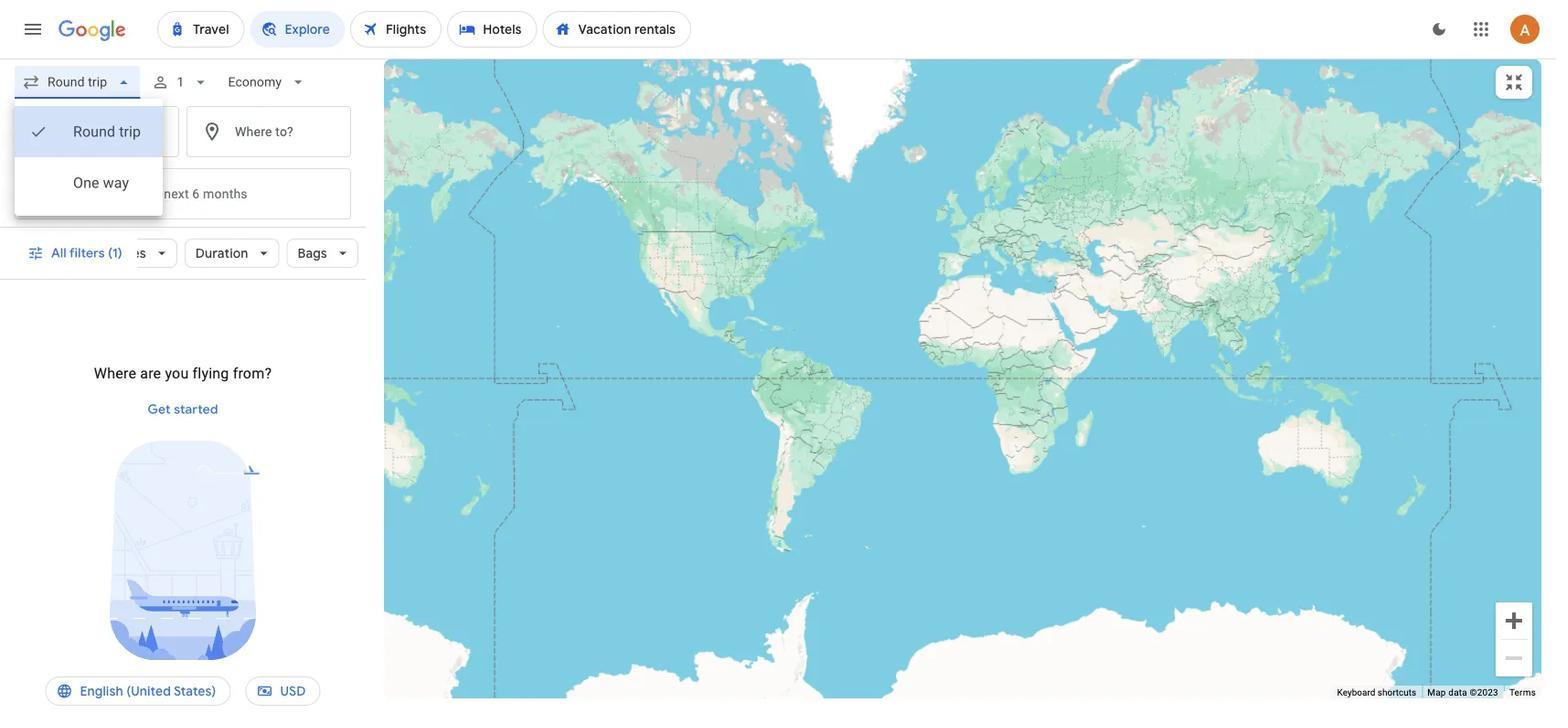 Task type: vqa. For each thing, say whether or not it's contained in the screenshot.
$1,675 Entire Trip
no



Task type: describe. For each thing, give the bounding box(es) containing it.
usd button
[[246, 669, 320, 713]]

english (united states)
[[80, 683, 216, 699]]

1 vertical spatial from?
[[233, 364, 272, 382]]

get started button
[[140, 388, 225, 432]]

airlines
[[100, 245, 146, 262]]

the
[[142, 186, 161, 201]]

terms link
[[1510, 687, 1536, 698]]

1
[[177, 75, 184, 90]]

6
[[192, 186, 200, 201]]

map region
[[261, 0, 1556, 713]]

trip
[[105, 186, 125, 201]]

loading results progress bar
[[0, 59, 1556, 62]]

from? inside filters 'form'
[[104, 124, 138, 139]]

(united
[[126, 683, 171, 699]]

all filters (1) button
[[16, 231, 137, 275]]

filters
[[69, 245, 105, 262]]

started
[[174, 401, 218, 418]]

you
[[165, 364, 189, 382]]

next
[[164, 186, 189, 201]]

2 option from the top
[[15, 157, 163, 208]]

english (united states) button
[[45, 669, 231, 713]]

english
[[80, 683, 123, 699]]

1-week trip in the next 6 months
[[60, 186, 248, 201]]

keyboard shortcuts button
[[1337, 686, 1417, 699]]

in
[[128, 186, 139, 201]]

week
[[71, 186, 102, 201]]

where for where from?
[[63, 124, 100, 139]]

(1)
[[108, 245, 122, 262]]

are
[[140, 364, 161, 382]]

get
[[148, 401, 171, 418]]

1 option from the top
[[15, 106, 163, 157]]

Where to? text field
[[187, 106, 351, 157]]



Task type: locate. For each thing, give the bounding box(es) containing it.
terms
[[1510, 687, 1536, 698]]

map
[[1428, 687, 1446, 698]]

from? right flying
[[233, 364, 272, 382]]

©2023
[[1470, 687, 1499, 698]]

from?
[[104, 124, 138, 139], [233, 364, 272, 382]]

1-week trip in the next 6 months button
[[15, 168, 351, 219]]

where from?
[[63, 124, 138, 139]]

map data ©2023
[[1428, 687, 1499, 698]]

None field
[[15, 66, 140, 99], [221, 66, 315, 99], [15, 66, 140, 99], [221, 66, 315, 99]]

where are you flying from?
[[94, 364, 272, 382]]

usd
[[280, 683, 306, 699]]

keyboard
[[1337, 687, 1376, 698]]

data
[[1449, 687, 1467, 698]]

keyboard shortcuts
[[1337, 687, 1417, 698]]

1 vertical spatial where
[[94, 364, 136, 382]]

0 vertical spatial where
[[63, 124, 100, 139]]

where for where are you flying from?
[[94, 364, 136, 382]]

shortcuts
[[1378, 687, 1417, 698]]

where up "week"
[[63, 124, 100, 139]]

main menu image
[[22, 18, 44, 40]]

duration button
[[185, 231, 279, 275]]

where
[[63, 124, 100, 139], [94, 364, 136, 382]]

option
[[15, 106, 163, 157], [15, 157, 163, 208]]

1-
[[60, 186, 71, 201]]

0 vertical spatial from?
[[104, 124, 138, 139]]

states)
[[174, 683, 216, 699]]

1 horizontal spatial from?
[[233, 364, 272, 382]]

filters form
[[0, 59, 366, 228]]

get started
[[148, 401, 218, 418]]

bags
[[298, 245, 327, 262]]

1 button
[[144, 60, 217, 104]]

duration
[[196, 245, 248, 262]]

from? up trip
[[104, 124, 138, 139]]

change appearance image
[[1417, 7, 1461, 51]]

where inside filters 'form'
[[63, 124, 100, 139]]

months
[[203, 186, 248, 201]]

select your ticket type. list box
[[15, 99, 163, 216]]

0 horizontal spatial from?
[[104, 124, 138, 139]]

flying
[[193, 364, 229, 382]]

all filters (1)
[[51, 245, 122, 262]]

view smaller map image
[[1503, 71, 1525, 93]]

all
[[51, 245, 67, 262]]

where left are
[[94, 364, 136, 382]]

bags button
[[287, 231, 358, 275]]

airlines button
[[89, 231, 177, 275]]



